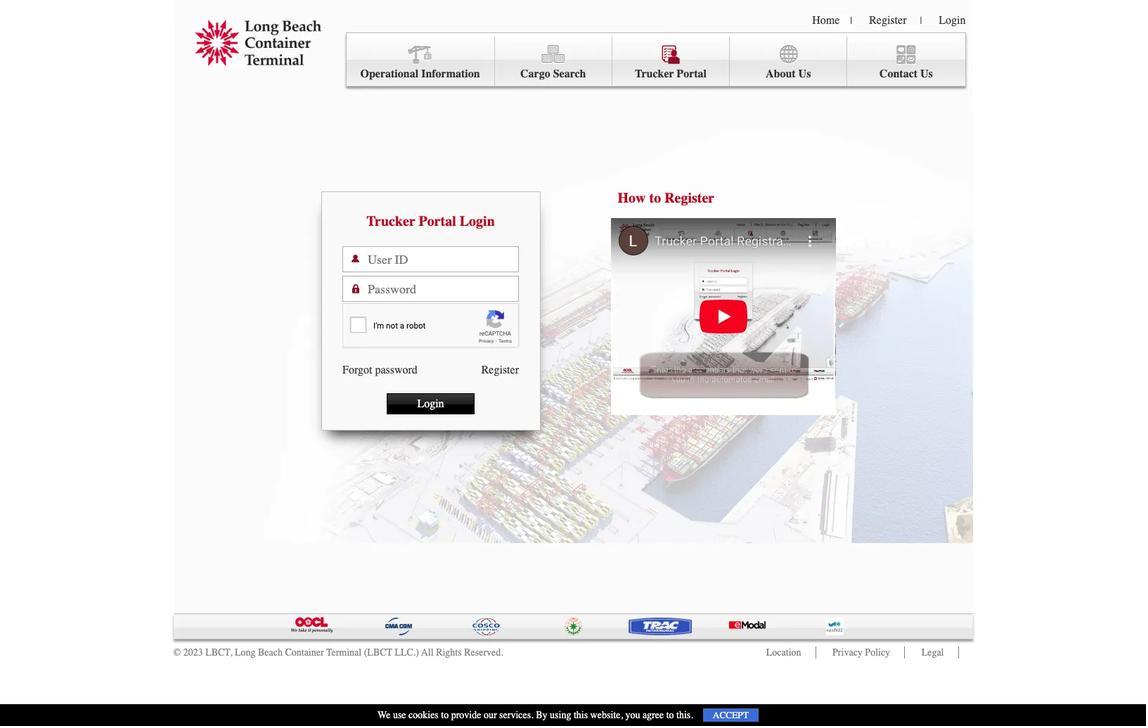 Task type: locate. For each thing, give the bounding box(es) containing it.
login inside login button
[[417, 398, 444, 410]]

cargo search link
[[495, 37, 613, 86]]

login up user id text field at the left top
[[460, 213, 495, 229]]

0 vertical spatial portal
[[677, 68, 707, 80]]

how to register
[[618, 190, 715, 206]]

all
[[422, 647, 434, 659]]

2 horizontal spatial login
[[939, 14, 966, 27]]

we use cookies to provide our services. by using this website, you agree to this.
[[378, 709, 694, 721]]

0 vertical spatial register
[[870, 14, 907, 27]]

long
[[235, 647, 256, 659]]

agree
[[643, 709, 664, 721]]

search
[[553, 68, 586, 80]]

trucker for trucker portal
[[635, 68, 674, 80]]

us for about us
[[799, 68, 811, 80]]

1 vertical spatial login
[[460, 213, 495, 229]]

contact us
[[880, 68, 934, 80]]

terminal
[[326, 647, 362, 659]]

beach
[[258, 647, 283, 659]]

trucker
[[635, 68, 674, 80], [367, 213, 416, 229]]

1 vertical spatial portal
[[419, 213, 456, 229]]

cargo search
[[521, 68, 586, 80]]

to
[[650, 190, 661, 206], [441, 709, 449, 721], [667, 709, 674, 721]]

register
[[870, 14, 907, 27], [665, 190, 715, 206], [482, 364, 519, 376]]

register for top register link
[[870, 14, 907, 27]]

2 vertical spatial register
[[482, 364, 519, 376]]

1 horizontal spatial register link
[[870, 14, 907, 27]]

us right contact
[[921, 68, 934, 80]]

about us
[[766, 68, 811, 80]]

portal inside 'link'
[[677, 68, 707, 80]]

login up 'contact us' link
[[939, 14, 966, 27]]

contact
[[880, 68, 918, 80]]

operational
[[361, 68, 419, 80]]

1 horizontal spatial |
[[921, 15, 923, 27]]

trucker inside 'link'
[[635, 68, 674, 80]]

contact us link
[[848, 37, 966, 86]]

forgot password
[[343, 364, 418, 376]]

0 horizontal spatial portal
[[419, 213, 456, 229]]

0 vertical spatial login
[[939, 14, 966, 27]]

operational information
[[361, 68, 480, 80]]

2 us from the left
[[921, 68, 934, 80]]

0 vertical spatial trucker
[[635, 68, 674, 80]]

this.
[[677, 709, 694, 721]]

2 vertical spatial login
[[417, 398, 444, 410]]

login down password
[[417, 398, 444, 410]]

register link
[[870, 14, 907, 27], [482, 364, 519, 376]]

home link
[[813, 14, 840, 27]]

menu bar
[[346, 32, 966, 87]]

this
[[574, 709, 588, 721]]

2 | from the left
[[921, 15, 923, 27]]

1 horizontal spatial us
[[921, 68, 934, 80]]

2 horizontal spatial register
[[870, 14, 907, 27]]

1 vertical spatial register link
[[482, 364, 519, 376]]

1 horizontal spatial portal
[[677, 68, 707, 80]]

about us link
[[730, 37, 848, 86]]

1 horizontal spatial trucker
[[635, 68, 674, 80]]

lbct,
[[206, 647, 232, 659]]

cargo
[[521, 68, 551, 80]]

|
[[851, 15, 853, 27], [921, 15, 923, 27]]

information
[[422, 68, 480, 80]]

0 horizontal spatial register
[[482, 364, 519, 376]]

to right 'cookies'
[[441, 709, 449, 721]]

login for the login link on the right top of page
[[939, 14, 966, 27]]

about
[[766, 68, 796, 80]]

0 horizontal spatial us
[[799, 68, 811, 80]]

1 vertical spatial trucker
[[367, 213, 416, 229]]

home
[[813, 14, 840, 27]]

portal
[[677, 68, 707, 80], [419, 213, 456, 229]]

2023
[[183, 647, 203, 659]]

0 vertical spatial register link
[[870, 14, 907, 27]]

use
[[393, 709, 406, 721]]

1 us from the left
[[799, 68, 811, 80]]

login
[[939, 14, 966, 27], [460, 213, 495, 229], [417, 398, 444, 410]]

register for the bottom register link
[[482, 364, 519, 376]]

trucker portal login
[[367, 213, 495, 229]]

0 horizontal spatial trucker
[[367, 213, 416, 229]]

container
[[285, 647, 324, 659]]

| right home
[[851, 15, 853, 27]]

0 horizontal spatial |
[[851, 15, 853, 27]]

forgot
[[343, 364, 372, 376]]

1 vertical spatial register
[[665, 190, 715, 206]]

to left this.
[[667, 709, 674, 721]]

llc.)
[[395, 647, 419, 659]]

login link
[[939, 14, 966, 27]]

1 horizontal spatial login
[[460, 213, 495, 229]]

1 | from the left
[[851, 15, 853, 27]]

us right about
[[799, 68, 811, 80]]

| left the login link on the right top of page
[[921, 15, 923, 27]]

password
[[375, 364, 418, 376]]

2 horizontal spatial to
[[667, 709, 674, 721]]

accept
[[713, 710, 749, 720]]

location
[[767, 647, 802, 659]]

using
[[550, 709, 572, 721]]

1 horizontal spatial register
[[665, 190, 715, 206]]

(lbct
[[364, 647, 393, 659]]

0 horizontal spatial register link
[[482, 364, 519, 376]]

to right "how"
[[650, 190, 661, 206]]

0 horizontal spatial login
[[417, 398, 444, 410]]

portal for trucker portal
[[677, 68, 707, 80]]

accept button
[[703, 708, 759, 722]]

us
[[799, 68, 811, 80], [921, 68, 934, 80]]



Task type: describe. For each thing, give the bounding box(es) containing it.
privacy
[[833, 647, 863, 659]]

legal
[[922, 647, 945, 659]]

0 horizontal spatial to
[[441, 709, 449, 721]]

login for login button
[[417, 398, 444, 410]]

trucker portal link
[[613, 37, 730, 86]]

operational information link
[[347, 37, 495, 86]]

reserved.
[[464, 647, 504, 659]]

menu bar containing operational information
[[346, 32, 966, 87]]

we
[[378, 709, 391, 721]]

our
[[484, 709, 497, 721]]

rights
[[436, 647, 462, 659]]

forgot password link
[[343, 364, 418, 376]]

trucker for trucker portal login
[[367, 213, 416, 229]]

privacy policy link
[[833, 647, 891, 659]]

you
[[626, 709, 641, 721]]

portal for trucker portal login
[[419, 213, 456, 229]]

© 2023 lbct, long beach container terminal (lbct llc.) all rights reserved.
[[173, 647, 504, 659]]

trucker portal
[[635, 68, 707, 80]]

services.
[[500, 709, 534, 721]]

us for contact us
[[921, 68, 934, 80]]

login button
[[387, 393, 475, 414]]

by
[[536, 709, 548, 721]]

location link
[[767, 647, 802, 659]]

website,
[[591, 709, 623, 721]]

1 horizontal spatial to
[[650, 190, 661, 206]]

©
[[173, 647, 181, 659]]

cookies
[[409, 709, 439, 721]]

Password password field
[[368, 277, 519, 301]]

how
[[618, 190, 646, 206]]

provide
[[451, 709, 482, 721]]

User ID text field
[[368, 247, 519, 272]]

legal link
[[922, 647, 945, 659]]

privacy policy
[[833, 647, 891, 659]]

policy
[[866, 647, 891, 659]]



Task type: vqa. For each thing, say whether or not it's contained in the screenshot.
Privacy Policy link
yes



